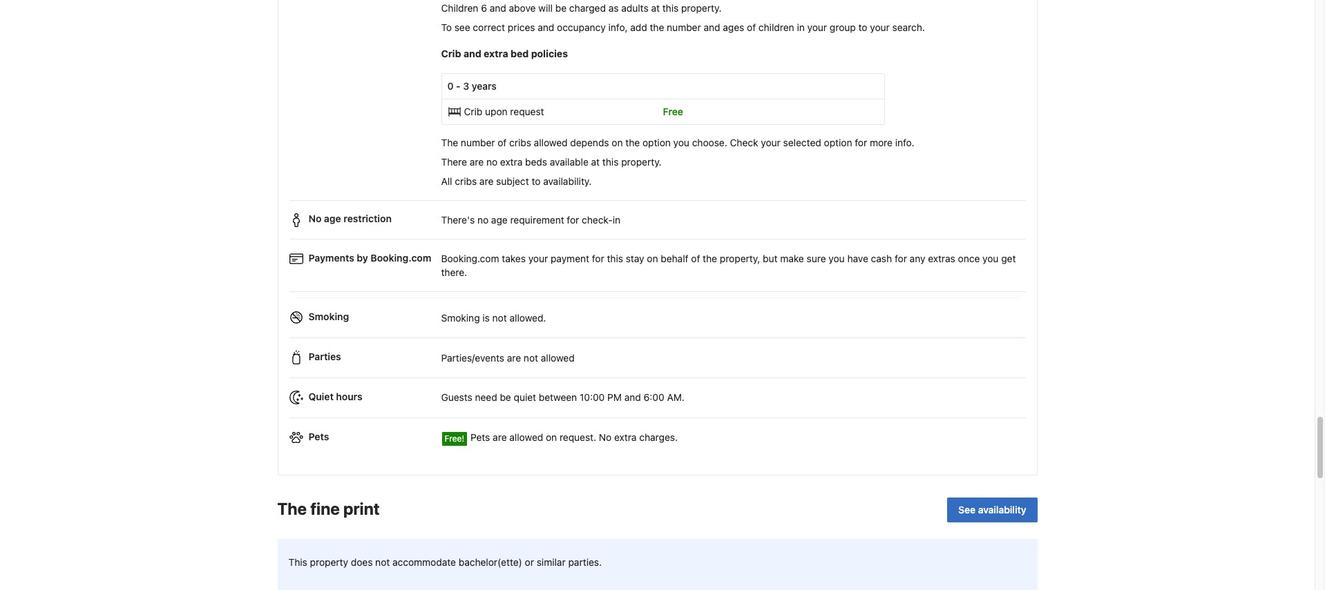 Task type: describe. For each thing, give the bounding box(es) containing it.
will
[[538, 2, 553, 14]]

0 vertical spatial allowed
[[534, 137, 568, 148]]

between
[[539, 392, 577, 404]]

children
[[759, 21, 794, 33]]

this property does not accommodate bachelor(ette) or similar parties.
[[288, 557, 602, 569]]

crib upon request
[[464, 106, 544, 117]]

payments
[[308, 252, 354, 264]]

cash
[[871, 253, 892, 265]]

extra inside free! pets are allowed on request. no extra charges.
[[614, 432, 637, 444]]

pets inside free! pets are allowed on request. no extra charges.
[[470, 432, 490, 444]]

the for the fine print
[[277, 499, 307, 519]]

3
[[463, 80, 469, 92]]

not for allowed
[[524, 352, 538, 364]]

1 vertical spatial the
[[625, 137, 640, 148]]

need
[[475, 392, 497, 404]]

1 option from the left
[[642, 137, 671, 148]]

correct
[[473, 21, 505, 33]]

children
[[441, 2, 478, 14]]

does
[[351, 557, 373, 569]]

for right payment
[[592, 253, 604, 265]]

1 horizontal spatial at
[[651, 2, 660, 14]]

payment
[[551, 253, 589, 265]]

0 horizontal spatial booking.com
[[371, 252, 431, 264]]

subject
[[496, 175, 529, 187]]

upon
[[485, 106, 508, 117]]

but
[[763, 253, 778, 265]]

1 horizontal spatial number
[[667, 21, 701, 33]]

your left group
[[807, 21, 827, 33]]

smoking for smoking is not allowed.
[[441, 312, 480, 324]]

takes
[[502, 253, 526, 265]]

1 horizontal spatial cribs
[[509, 137, 531, 148]]

0 horizontal spatial pets
[[308, 431, 329, 443]]

no age restriction
[[308, 213, 392, 225]]

parties/events
[[441, 352, 504, 364]]

accommodate
[[392, 557, 456, 569]]

payments by booking.com
[[308, 252, 431, 264]]

to see correct prices and occupancy info, add the number and ages of children in your group to your search.
[[441, 21, 925, 33]]

print
[[343, 499, 380, 519]]

see
[[454, 21, 470, 33]]

booking.com inside booking.com takes your payment for this stay on behalf of the property, but make sure you have cash for any extras once you get there.
[[441, 253, 499, 265]]

0 horizontal spatial age
[[324, 213, 341, 225]]

6:00
[[644, 392, 664, 404]]

crib and extra bed policies
[[441, 48, 568, 59]]

smoking is not allowed.
[[441, 312, 546, 324]]

your inside booking.com takes your payment for this stay on behalf of the property, but make sure you have cash for any extras once you get there.
[[528, 253, 548, 265]]

guests need be quiet between 10:00 pm and 6:00 am.
[[441, 392, 685, 404]]

free
[[663, 106, 683, 117]]

and right pm at the left of page
[[624, 392, 641, 404]]

any
[[910, 253, 925, 265]]

above
[[509, 2, 536, 14]]

0 horizontal spatial you
[[673, 137, 689, 148]]

available
[[550, 156, 589, 168]]

10:00
[[580, 392, 605, 404]]

allowed.
[[510, 312, 546, 324]]

once
[[958, 253, 980, 265]]

for left any
[[895, 253, 907, 265]]

group
[[830, 21, 856, 33]]

as
[[608, 2, 619, 14]]

fine
[[310, 499, 340, 519]]

and right 6
[[490, 2, 506, 14]]

extras
[[928, 253, 955, 265]]

0 horizontal spatial of
[[498, 137, 507, 148]]

are left subject
[[479, 175, 494, 187]]

property,
[[720, 253, 760, 265]]

am.
[[667, 392, 685, 404]]

bachelor(ette)
[[459, 557, 522, 569]]

beds
[[525, 156, 547, 168]]

allowed for are
[[509, 432, 543, 444]]

for left check-
[[567, 214, 579, 226]]

pm
[[607, 392, 622, 404]]

parties/events are not allowed
[[441, 352, 575, 364]]

add
[[630, 21, 647, 33]]

0 horizontal spatial in
[[613, 214, 620, 226]]

1 horizontal spatial on
[[612, 137, 623, 148]]

info.
[[895, 137, 914, 148]]

0 horizontal spatial number
[[461, 137, 495, 148]]

see availability button
[[947, 498, 1037, 523]]

prices
[[508, 21, 535, 33]]

stay
[[626, 253, 644, 265]]

1 horizontal spatial age
[[491, 214, 508, 226]]

0 vertical spatial this
[[662, 2, 679, 14]]

guests
[[441, 392, 472, 404]]

the inside booking.com takes your payment for this stay on behalf of the property, but make sure you have cash for any extras once you get there.
[[703, 253, 717, 265]]

charges.
[[639, 432, 678, 444]]

see availability
[[958, 504, 1026, 516]]

parties.
[[568, 557, 602, 569]]

requirement
[[510, 214, 564, 226]]

adults
[[621, 2, 649, 14]]



Task type: locate. For each thing, give the bounding box(es) containing it.
6
[[481, 2, 487, 14]]

get
[[1001, 253, 1016, 265]]

booking.com
[[371, 252, 431, 264], [441, 253, 499, 265]]

there.
[[441, 267, 467, 278]]

are right 'parties/events'
[[507, 352, 521, 364]]

option right selected
[[824, 137, 852, 148]]

0 vertical spatial not
[[492, 312, 507, 324]]

1 vertical spatial allowed
[[541, 352, 575, 364]]

2 vertical spatial of
[[691, 253, 700, 265]]

no up subject
[[486, 156, 497, 168]]

in
[[797, 21, 805, 33], [613, 214, 620, 226]]

age left requirement
[[491, 214, 508, 226]]

no right the there's
[[477, 214, 489, 226]]

2 horizontal spatial of
[[747, 21, 756, 33]]

0 vertical spatial at
[[651, 2, 660, 14]]

your left "search."
[[870, 21, 890, 33]]

smoking
[[308, 311, 349, 323], [441, 312, 480, 324]]

pets down quiet
[[308, 431, 329, 443]]

-
[[456, 80, 461, 92]]

0 vertical spatial number
[[667, 21, 701, 33]]

is
[[482, 312, 490, 324]]

extra
[[484, 48, 508, 59], [500, 156, 523, 168], [614, 432, 637, 444]]

1 horizontal spatial the
[[441, 137, 458, 148]]

all
[[441, 175, 452, 187]]

depends
[[570, 137, 609, 148]]

on inside booking.com takes your payment for this stay on behalf of the property, but make sure you have cash for any extras once you get there.
[[647, 253, 658, 265]]

ages
[[723, 21, 744, 33]]

on right depends
[[612, 137, 623, 148]]

of
[[747, 21, 756, 33], [498, 137, 507, 148], [691, 253, 700, 265]]

of right ages
[[747, 21, 756, 33]]

1 vertical spatial extra
[[500, 156, 523, 168]]

1 vertical spatial of
[[498, 137, 507, 148]]

1 horizontal spatial of
[[691, 253, 700, 265]]

you right sure
[[829, 253, 845, 265]]

there's no age requirement for check-in
[[441, 214, 620, 226]]

policies
[[531, 48, 568, 59]]

bed
[[511, 48, 529, 59]]

and left ages
[[704, 21, 720, 33]]

0 horizontal spatial smoking
[[308, 311, 349, 323]]

1 horizontal spatial booking.com
[[441, 253, 499, 265]]

crib for crib and extra bed policies
[[441, 48, 461, 59]]

to
[[858, 21, 867, 33], [532, 175, 541, 187]]

0 vertical spatial no
[[486, 156, 497, 168]]

0 horizontal spatial at
[[591, 156, 600, 168]]

search.
[[892, 21, 925, 33]]

2 horizontal spatial you
[[982, 253, 999, 265]]

property. up to see correct prices and occupancy info, add the number and ages of children in your group to your search.
[[681, 2, 722, 14]]

2 horizontal spatial on
[[647, 253, 658, 265]]

0 vertical spatial property.
[[681, 2, 722, 14]]

the right depends
[[625, 137, 640, 148]]

1 horizontal spatial in
[[797, 21, 805, 33]]

cribs
[[509, 137, 531, 148], [455, 175, 477, 187]]

allowed up there are no extra beds available at this property.
[[534, 137, 568, 148]]

quiet
[[308, 391, 334, 403]]

request.
[[560, 432, 596, 444]]

no
[[486, 156, 497, 168], [477, 214, 489, 226]]

quiet
[[514, 392, 536, 404]]

smoking up parties
[[308, 311, 349, 323]]

your right check
[[761, 137, 781, 148]]

no right request.
[[599, 432, 612, 444]]

1 vertical spatial to
[[532, 175, 541, 187]]

the for the number of cribs allowed depends on the option you choose. check your selected option for more info.
[[441, 137, 458, 148]]

to down beds
[[532, 175, 541, 187]]

years
[[472, 80, 497, 92]]

1 horizontal spatial no
[[599, 432, 612, 444]]

make
[[780, 253, 804, 265]]

are
[[470, 156, 484, 168], [479, 175, 494, 187], [507, 352, 521, 364], [493, 432, 507, 444]]

0 vertical spatial crib
[[441, 48, 461, 59]]

0 vertical spatial on
[[612, 137, 623, 148]]

the left 'fine'
[[277, 499, 307, 519]]

and
[[490, 2, 506, 14], [538, 21, 554, 33], [704, 21, 720, 33], [464, 48, 481, 59], [624, 392, 641, 404]]

0 horizontal spatial not
[[375, 557, 390, 569]]

at
[[651, 2, 660, 14], [591, 156, 600, 168]]

0 vertical spatial the
[[441, 137, 458, 148]]

check-
[[582, 214, 613, 226]]

number right 'add'
[[667, 21, 701, 33]]

number up there
[[461, 137, 495, 148]]

not down allowed.
[[524, 352, 538, 364]]

0 vertical spatial no
[[308, 213, 322, 225]]

1 horizontal spatial option
[[824, 137, 852, 148]]

1 vertical spatial on
[[647, 253, 658, 265]]

restriction
[[344, 213, 392, 225]]

1 horizontal spatial the
[[650, 21, 664, 33]]

1 horizontal spatial crib
[[464, 106, 482, 117]]

and down 'will'
[[538, 21, 554, 33]]

check
[[730, 137, 758, 148]]

allowed for not
[[541, 352, 575, 364]]

1 horizontal spatial not
[[492, 312, 507, 324]]

be right need
[[500, 392, 511, 404]]

and down see
[[464, 48, 481, 59]]

1 vertical spatial at
[[591, 156, 600, 168]]

have
[[847, 253, 868, 265]]

option down "free"
[[642, 137, 671, 148]]

be right 'will'
[[555, 2, 567, 14]]

0
[[447, 80, 454, 92]]

0 vertical spatial cribs
[[509, 137, 531, 148]]

2 horizontal spatial not
[[524, 352, 538, 364]]

0 horizontal spatial crib
[[441, 48, 461, 59]]

selected
[[783, 137, 821, 148]]

crib left upon
[[464, 106, 482, 117]]

0 horizontal spatial the
[[277, 499, 307, 519]]

2 horizontal spatial the
[[703, 253, 717, 265]]

the number of cribs allowed depends on the option you choose. check your selected option for more info.
[[441, 137, 914, 148]]

this up to see correct prices and occupancy info, add the number and ages of children in your group to your search.
[[662, 2, 679, 14]]

request
[[510, 106, 544, 117]]

hours
[[336, 391, 363, 403]]

2 vertical spatial the
[[703, 253, 717, 265]]

by
[[357, 252, 368, 264]]

booking.com right by
[[371, 252, 431, 264]]

no inside free! pets are allowed on request. no extra charges.
[[599, 432, 612, 444]]

not right the is
[[492, 312, 507, 324]]

0 - 3 years
[[447, 80, 497, 92]]

0 vertical spatial extra
[[484, 48, 508, 59]]

similar
[[537, 557, 566, 569]]

allowed down quiet
[[509, 432, 543, 444]]

not right 'does'
[[375, 557, 390, 569]]

or
[[525, 557, 534, 569]]

0 vertical spatial to
[[858, 21, 867, 33]]

2 vertical spatial on
[[546, 432, 557, 444]]

pets right free! in the bottom left of the page
[[470, 432, 490, 444]]

0 horizontal spatial the
[[625, 137, 640, 148]]

0 horizontal spatial no
[[308, 213, 322, 225]]

0 horizontal spatial property.
[[621, 156, 662, 168]]

0 horizontal spatial option
[[642, 137, 671, 148]]

age left the restriction at the top left of page
[[324, 213, 341, 225]]

2 vertical spatial this
[[607, 253, 623, 265]]

you left choose.
[[673, 137, 689, 148]]

occupancy
[[557, 21, 606, 33]]

1 horizontal spatial to
[[858, 21, 867, 33]]

0 horizontal spatial to
[[532, 175, 541, 187]]

1 horizontal spatial pets
[[470, 432, 490, 444]]

choose.
[[692, 137, 727, 148]]

1 horizontal spatial be
[[555, 2, 567, 14]]

extra left charges.
[[614, 432, 637, 444]]

are right there
[[470, 156, 484, 168]]

not for allowed.
[[492, 312, 507, 324]]

of inside booking.com takes your payment for this stay on behalf of the property, but make sure you have cash for any extras once you get there.
[[691, 253, 700, 265]]

the up there
[[441, 137, 458, 148]]

at right adults
[[651, 2, 660, 14]]

1 horizontal spatial you
[[829, 253, 845, 265]]

0 vertical spatial be
[[555, 2, 567, 14]]

to right group
[[858, 21, 867, 33]]

quiet hours
[[308, 391, 363, 403]]

2 option from the left
[[824, 137, 852, 148]]

extra up subject
[[500, 156, 523, 168]]

0 vertical spatial in
[[797, 21, 805, 33]]

allowed
[[534, 137, 568, 148], [541, 352, 575, 364], [509, 432, 543, 444]]

age
[[324, 213, 341, 225], [491, 214, 508, 226]]

on inside free! pets are allowed on request. no extra charges.
[[546, 432, 557, 444]]

there's
[[441, 214, 475, 226]]

property. down the number of cribs allowed depends on the option you choose. check your selected option for more info.
[[621, 156, 662, 168]]

1 vertical spatial no
[[477, 214, 489, 226]]

cribs up beds
[[509, 137, 531, 148]]

cribs right all
[[455, 175, 477, 187]]

availability
[[978, 504, 1026, 516]]

at down depends
[[591, 156, 600, 168]]

1 vertical spatial crib
[[464, 106, 482, 117]]

2 vertical spatial allowed
[[509, 432, 543, 444]]

sure
[[807, 253, 826, 265]]

you left get
[[982, 253, 999, 265]]

1 vertical spatial number
[[461, 137, 495, 148]]

availability.
[[543, 175, 592, 187]]

smoking for smoking
[[308, 311, 349, 323]]

1 vertical spatial in
[[613, 214, 620, 226]]

to
[[441, 21, 452, 33]]

the left property,
[[703, 253, 717, 265]]

all cribs are subject to availability.
[[441, 175, 592, 187]]

of right behalf
[[691, 253, 700, 265]]

1 vertical spatial this
[[602, 156, 619, 168]]

allowed inside free! pets are allowed on request. no extra charges.
[[509, 432, 543, 444]]

2 vertical spatial extra
[[614, 432, 637, 444]]

of down crib upon request
[[498, 137, 507, 148]]

behalf
[[661, 253, 688, 265]]

the right 'add'
[[650, 21, 664, 33]]

you
[[673, 137, 689, 148], [829, 253, 845, 265], [982, 253, 999, 265]]

smoking left the is
[[441, 312, 480, 324]]

charged
[[569, 2, 606, 14]]

your right takes in the left of the page
[[528, 253, 548, 265]]

children 6 and above will be charged as adults at this property.
[[441, 2, 722, 14]]

crib for crib upon request
[[464, 106, 482, 117]]

the fine print
[[277, 499, 380, 519]]

on left request.
[[546, 432, 557, 444]]

are down need
[[493, 432, 507, 444]]

free! pets are allowed on request. no extra charges.
[[445, 432, 678, 444]]

crib down 'to'
[[441, 48, 461, 59]]

for left "more" on the top right of page
[[855, 137, 867, 148]]

this left stay
[[607, 253, 623, 265]]

0 vertical spatial of
[[747, 21, 756, 33]]

option
[[642, 137, 671, 148], [824, 137, 852, 148]]

be
[[555, 2, 567, 14], [500, 392, 511, 404]]

0 horizontal spatial cribs
[[455, 175, 477, 187]]

0 horizontal spatial be
[[500, 392, 511, 404]]

booking.com takes your payment for this stay on behalf of the property, but make sure you have cash for any extras once you get there.
[[441, 253, 1016, 278]]

property.
[[681, 2, 722, 14], [621, 156, 662, 168]]

more
[[870, 137, 893, 148]]

0 vertical spatial the
[[650, 21, 664, 33]]

there are no extra beds available at this property.
[[441, 156, 662, 168]]

are inside free! pets are allowed on request. no extra charges.
[[493, 432, 507, 444]]

1 vertical spatial be
[[500, 392, 511, 404]]

property
[[310, 557, 348, 569]]

allowed up between
[[541, 352, 575, 364]]

no up payments
[[308, 213, 322, 225]]

1 vertical spatial the
[[277, 499, 307, 519]]

2 vertical spatial not
[[375, 557, 390, 569]]

for
[[855, 137, 867, 148], [567, 214, 579, 226], [592, 253, 604, 265], [895, 253, 907, 265]]

1 horizontal spatial smoking
[[441, 312, 480, 324]]

1 vertical spatial no
[[599, 432, 612, 444]]

booking.com up there. on the top of the page
[[441, 253, 499, 265]]

extra left bed
[[484, 48, 508, 59]]

this
[[288, 557, 307, 569]]

1 vertical spatial property.
[[621, 156, 662, 168]]

this inside booking.com takes your payment for this stay on behalf of the property, but make sure you have cash for any extras once you get there.
[[607, 253, 623, 265]]

1 horizontal spatial property.
[[681, 2, 722, 14]]

the
[[650, 21, 664, 33], [625, 137, 640, 148], [703, 253, 717, 265]]

1 vertical spatial cribs
[[455, 175, 477, 187]]

1 vertical spatial not
[[524, 352, 538, 364]]

there
[[441, 156, 467, 168]]

parties
[[308, 351, 341, 363]]

on right stay
[[647, 253, 658, 265]]

0 horizontal spatial on
[[546, 432, 557, 444]]

this down depends
[[602, 156, 619, 168]]



Task type: vqa. For each thing, say whether or not it's contained in the screenshot.
"6"
yes



